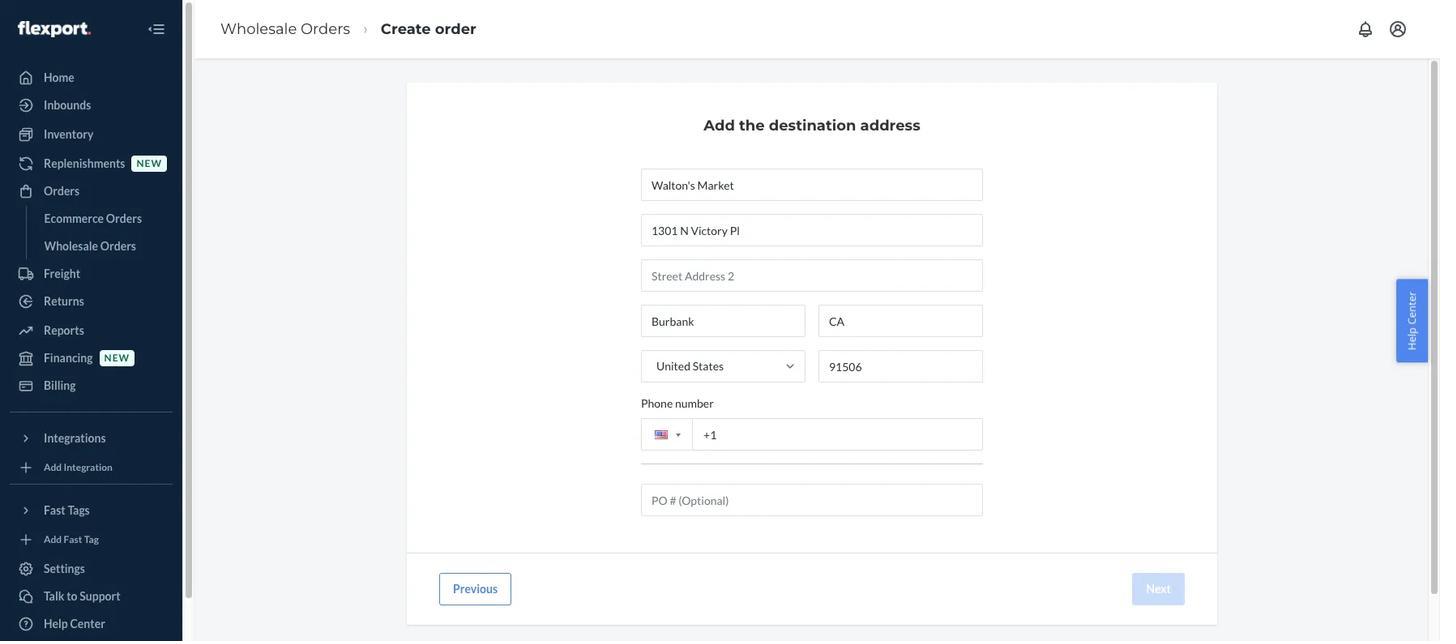 Task type: locate. For each thing, give the bounding box(es) containing it.
open notifications image
[[1356, 19, 1375, 39]]

inbounds
[[44, 98, 91, 112]]

0 vertical spatial help
[[1405, 327, 1420, 350]]

0 vertical spatial new
[[137, 158, 162, 170]]

orders down "orders" link
[[106, 212, 142, 225]]

replenishments
[[44, 156, 125, 170]]

add left the on the top of the page
[[704, 117, 735, 135]]

help center inside 'button'
[[1405, 291, 1420, 350]]

new for replenishments
[[137, 158, 162, 170]]

1 horizontal spatial new
[[137, 158, 162, 170]]

create order link
[[381, 20, 476, 38]]

0 vertical spatial help center
[[1405, 291, 1420, 350]]

0 horizontal spatial center
[[70, 617, 105, 631]]

1 horizontal spatial help center
[[1405, 291, 1420, 350]]

1 vertical spatial wholesale orders
[[44, 239, 136, 253]]

fast
[[44, 503, 65, 517], [64, 534, 82, 546]]

add fast tag
[[44, 534, 99, 546]]

open account menu image
[[1388, 19, 1408, 39]]

add integration
[[44, 462, 113, 474]]

wholesale orders
[[220, 20, 350, 38], [44, 239, 136, 253]]

help center link
[[10, 611, 173, 637]]

previous button
[[439, 573, 511, 605]]

freight
[[44, 267, 80, 280]]

fast left tags
[[44, 503, 65, 517]]

0 vertical spatial wholesale orders
[[220, 20, 350, 38]]

City text field
[[641, 305, 806, 337]]

new
[[137, 158, 162, 170], [104, 352, 130, 364]]

0 vertical spatial wholesale
[[220, 20, 297, 38]]

0 vertical spatial wholesale orders link
[[220, 20, 350, 38]]

1 vertical spatial help center
[[44, 617, 105, 631]]

orders up ecommerce
[[44, 184, 80, 198]]

fast tags button
[[10, 498, 173, 524]]

1 vertical spatial help
[[44, 617, 68, 631]]

wholesale orders link
[[220, 20, 350, 38], [36, 233, 173, 259]]

integrations button
[[10, 426, 173, 451]]

1 horizontal spatial wholesale
[[220, 20, 297, 38]]

add up settings
[[44, 534, 62, 546]]

1 horizontal spatial wholesale orders
[[220, 20, 350, 38]]

new down reports link
[[104, 352, 130, 364]]

1 horizontal spatial help
[[1405, 327, 1420, 350]]

2 vertical spatial add
[[44, 534, 62, 546]]

0 vertical spatial add
[[704, 117, 735, 135]]

1 vertical spatial new
[[104, 352, 130, 364]]

add for add fast tag
[[44, 534, 62, 546]]

add left integration at the left of the page
[[44, 462, 62, 474]]

0 horizontal spatial wholesale orders link
[[36, 233, 173, 259]]

orders inside breadcrumbs navigation
[[301, 20, 350, 38]]

reports
[[44, 323, 84, 337]]

add fast tag link
[[10, 530, 173, 550]]

next
[[1146, 582, 1171, 596]]

center
[[1405, 291, 1420, 324], [70, 617, 105, 631]]

orders
[[301, 20, 350, 38], [44, 184, 80, 198], [106, 212, 142, 225], [100, 239, 136, 253]]

1 horizontal spatial center
[[1405, 291, 1420, 324]]

0 vertical spatial center
[[1405, 291, 1420, 324]]

help center
[[1405, 291, 1420, 350], [44, 617, 105, 631]]

new up "orders" link
[[137, 158, 162, 170]]

help
[[1405, 327, 1420, 350], [44, 617, 68, 631]]

breadcrumbs navigation
[[207, 5, 489, 53]]

ecommerce orders link
[[36, 206, 173, 232]]

0 vertical spatial fast
[[44, 503, 65, 517]]

tags
[[68, 503, 90, 517]]

to
[[67, 589, 77, 603]]

0 horizontal spatial wholesale orders
[[44, 239, 136, 253]]

the
[[739, 117, 765, 135]]

1 vertical spatial wholesale
[[44, 239, 98, 253]]

tag
[[84, 534, 99, 546]]

add integration link
[[10, 458, 173, 477]]

1 vertical spatial add
[[44, 462, 62, 474]]

inbounds link
[[10, 92, 173, 118]]

orders left create
[[301, 20, 350, 38]]

fast left tag
[[64, 534, 82, 546]]

settings
[[44, 562, 85, 575]]

0 horizontal spatial new
[[104, 352, 130, 364]]

0 horizontal spatial help center
[[44, 617, 105, 631]]

0 horizontal spatial wholesale
[[44, 239, 98, 253]]

orders link
[[10, 178, 173, 204]]

add
[[704, 117, 735, 135], [44, 462, 62, 474], [44, 534, 62, 546]]

help center button
[[1397, 279, 1428, 362]]

add for add the destination address
[[704, 117, 735, 135]]

united states: + 1 image
[[676, 433, 681, 436]]

united
[[657, 359, 691, 373]]

wholesale
[[220, 20, 297, 38], [44, 239, 98, 253]]



Task type: describe. For each thing, give the bounding box(es) containing it.
reports link
[[10, 318, 173, 344]]

create order
[[381, 20, 476, 38]]

Company name text field
[[641, 169, 983, 201]]

integration
[[64, 462, 113, 474]]

close navigation image
[[147, 19, 166, 39]]

address
[[860, 117, 920, 135]]

PO # (Optional) text field
[[641, 484, 983, 516]]

order
[[435, 20, 476, 38]]

financing
[[44, 351, 93, 365]]

fast inside dropdown button
[[44, 503, 65, 517]]

add the destination address
[[704, 117, 920, 135]]

wholesale orders inside breadcrumbs navigation
[[220, 20, 350, 38]]

flexport logo image
[[18, 21, 91, 37]]

ZIP Code text field
[[819, 350, 983, 383]]

1 vertical spatial wholesale orders link
[[36, 233, 173, 259]]

inventory
[[44, 127, 93, 141]]

support
[[80, 589, 120, 603]]

number
[[675, 396, 714, 410]]

add for add integration
[[44, 462, 62, 474]]

home
[[44, 71, 74, 84]]

orders down ecommerce orders link
[[100, 239, 136, 253]]

talk to support
[[44, 589, 120, 603]]

freight link
[[10, 261, 173, 287]]

billing
[[44, 379, 76, 392]]

ecommerce orders
[[44, 212, 142, 225]]

home link
[[10, 65, 173, 91]]

wholesale inside breadcrumbs navigation
[[220, 20, 297, 38]]

State text field
[[819, 305, 983, 337]]

previous
[[453, 582, 498, 596]]

phone number
[[641, 396, 714, 410]]

1 vertical spatial fast
[[64, 534, 82, 546]]

settings link
[[10, 556, 173, 582]]

next button
[[1133, 573, 1185, 605]]

help inside 'button'
[[1405, 327, 1420, 350]]

united states
[[657, 359, 724, 373]]

center inside 'button'
[[1405, 291, 1420, 324]]

create
[[381, 20, 431, 38]]

talk to support button
[[10, 584, 173, 609]]

fast tags
[[44, 503, 90, 517]]

states
[[693, 359, 724, 373]]

0 horizontal spatial help
[[44, 617, 68, 631]]

ecommerce
[[44, 212, 104, 225]]

Street Address 2 text field
[[641, 259, 983, 292]]

inventory link
[[10, 122, 173, 148]]

1 vertical spatial center
[[70, 617, 105, 631]]

destination
[[769, 117, 856, 135]]

new for financing
[[104, 352, 130, 364]]

integrations
[[44, 431, 106, 445]]

returns link
[[10, 289, 173, 314]]

returns
[[44, 294, 84, 308]]

phone
[[641, 396, 673, 410]]

Street Address text field
[[641, 214, 983, 246]]

billing link
[[10, 373, 173, 399]]

1 horizontal spatial wholesale orders link
[[220, 20, 350, 38]]

talk
[[44, 589, 64, 603]]

1 (702) 123-4567 telephone field
[[641, 418, 983, 451]]



Task type: vqa. For each thing, say whether or not it's contained in the screenshot.
Center in the 'BUTTON'
yes



